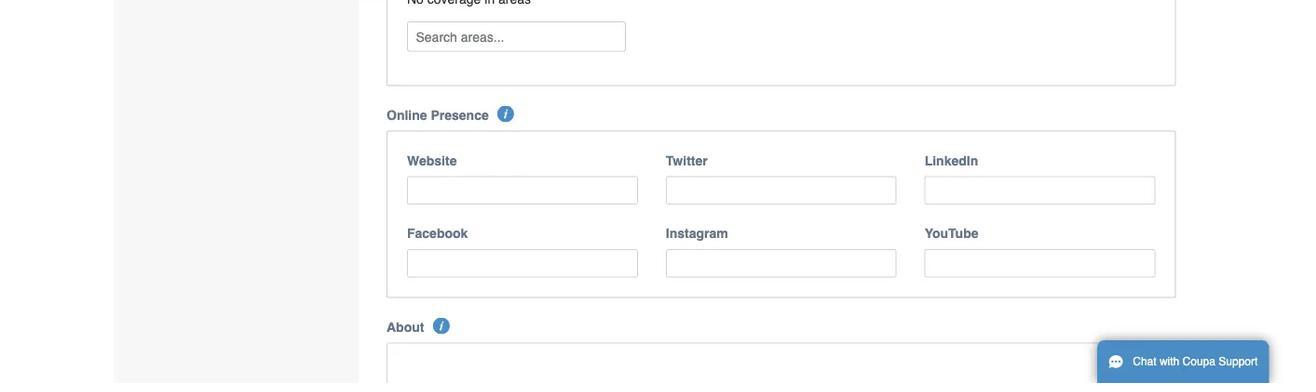 Task type: describe. For each thing, give the bounding box(es) containing it.
online
[[387, 108, 427, 123]]

online presence
[[387, 108, 489, 123]]

with
[[1160, 356, 1180, 369]]

presence
[[431, 108, 489, 123]]

Search areas... text field
[[409, 23, 624, 51]]

Twitter text field
[[666, 177, 897, 205]]

instagram
[[666, 227, 728, 241]]

chat with coupa support
[[1133, 356, 1258, 369]]

About text field
[[387, 343, 1176, 384]]

coupa
[[1183, 356, 1216, 369]]

YouTube text field
[[925, 250, 1156, 278]]



Task type: vqa. For each thing, say whether or not it's contained in the screenshot.
Background IMAGE
no



Task type: locate. For each thing, give the bounding box(es) containing it.
Website text field
[[407, 177, 638, 205]]

support
[[1219, 356, 1258, 369]]

chat with coupa support button
[[1097, 341, 1269, 384]]

facebook
[[407, 227, 468, 241]]

Instagram text field
[[666, 250, 897, 278]]

Facebook text field
[[407, 250, 638, 278]]

linkedin
[[925, 153, 978, 168]]

twitter
[[666, 153, 708, 168]]

website
[[407, 153, 457, 168]]

youtube
[[925, 227, 979, 241]]

additional information image
[[498, 106, 514, 123]]

about
[[387, 320, 424, 335]]

additional information image
[[433, 318, 450, 335]]

LinkedIn text field
[[925, 177, 1156, 205]]

chat
[[1133, 356, 1157, 369]]



